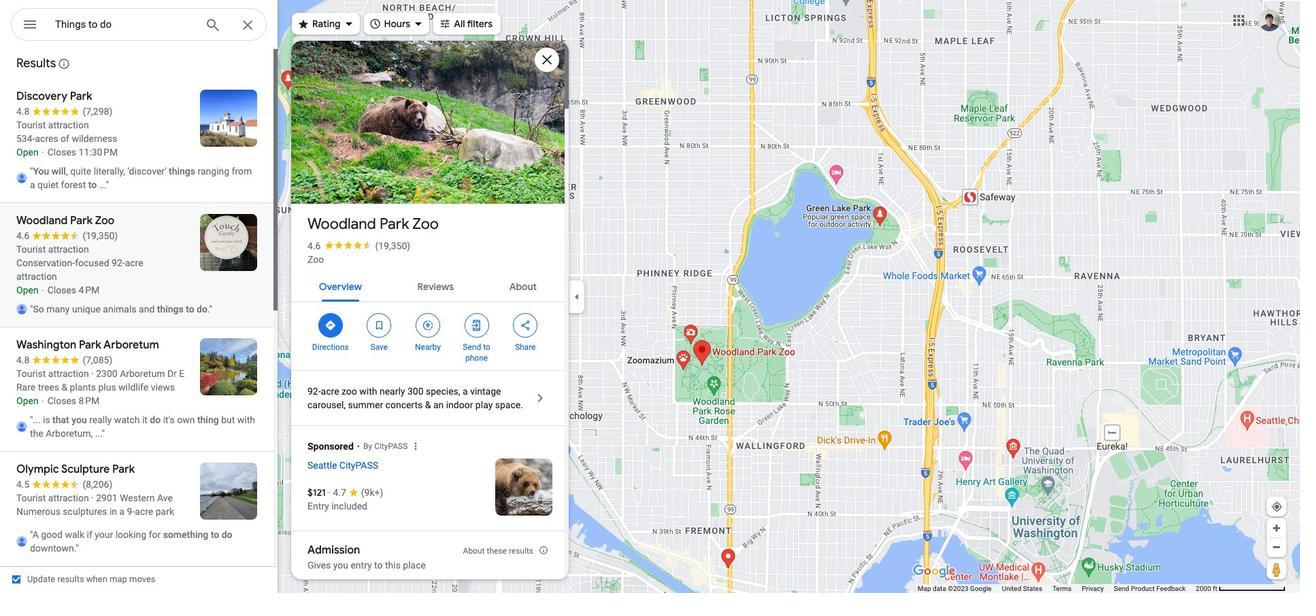 Task type: locate. For each thing, give the bounding box(es) containing it.
to up phone
[[483, 343, 490, 352]]

2000 ft
[[1196, 586, 1218, 593]]

send up phone
[[463, 343, 481, 352]]

terms
[[1053, 586, 1072, 593]]

about for about
[[509, 281, 537, 293]]

$121
[[308, 487, 326, 499]]

1 vertical spatial send
[[1114, 586, 1129, 593]]

0 vertical spatial results
[[509, 547, 533, 557]]

1 vertical spatial zoo
[[308, 254, 324, 265]]

google
[[970, 586, 992, 593]]

zoo right park
[[413, 215, 439, 234]]

zoom out image
[[1272, 543, 1282, 553]]

acre
[[321, 386, 339, 397]]

entry
[[308, 501, 329, 512]]

results left about these results icon
[[509, 547, 533, 557]]

park
[[380, 215, 409, 234]]

entry
[[351, 561, 372, 572]]

0 vertical spatial about
[[509, 281, 537, 293]]

send to phone
[[463, 343, 490, 363]]

send
[[463, 343, 481, 352], [1114, 586, 1129, 593]]

zoom in image
[[1272, 524, 1282, 534]]

citypass right by
[[374, 442, 408, 452]]


[[373, 318, 385, 333]]

1 vertical spatial results
[[57, 575, 84, 585]]

about inside button
[[509, 281, 537, 293]]

1 vertical spatial citypass
[[339, 461, 378, 471]]

0 vertical spatial to
[[483, 343, 490, 352]]


[[422, 318, 434, 333]]

about for about these results
[[463, 547, 485, 557]]

seattle citypass
[[308, 461, 378, 471]]


[[297, 16, 310, 31]]

tab list
[[291, 269, 565, 302]]

woodland park zoo
[[308, 215, 439, 234]]

 search field
[[11, 8, 267, 44]]

admission
[[308, 544, 360, 558]]

0 horizontal spatial zoo
[[308, 254, 324, 265]]

united
[[1002, 586, 1021, 593]]

1 horizontal spatial send
[[1114, 586, 1129, 593]]

actions for woodland park zoo region
[[291, 303, 565, 371]]

footer inside google maps element
[[918, 585, 1196, 594]]

citypass inside sponsored · by citypass element
[[374, 442, 408, 452]]

this
[[385, 561, 401, 572]]

0 horizontal spatial to
[[374, 561, 383, 572]]

&
[[425, 400, 431, 411]]

privacy
[[1082, 586, 1104, 593]]

footer containing map data ©2023 google
[[918, 585, 1196, 594]]

0 vertical spatial send
[[463, 343, 481, 352]]

1 vertical spatial about
[[463, 547, 485, 557]]

results inside update results when map moves checkbox
[[57, 575, 84, 585]]

0 horizontal spatial results
[[57, 575, 84, 585]]

all
[[454, 18, 465, 30]]

results
[[16, 56, 56, 71]]

send inside button
[[1114, 586, 1129, 593]]

1 horizontal spatial about
[[509, 281, 537, 293]]

0 vertical spatial citypass
[[374, 442, 408, 452]]

overview
[[319, 281, 362, 293]]

300
[[407, 386, 424, 397]]

107,702 photos button
[[301, 170, 406, 194]]

4.6 stars image
[[321, 241, 375, 250]]

tab list containing overview
[[291, 269, 565, 302]]

map
[[110, 575, 127, 585]]

0 horizontal spatial about
[[463, 547, 485, 557]]

send for send product feedback
[[1114, 586, 1129, 593]]

about up 
[[509, 281, 537, 293]]

 rating
[[297, 16, 341, 31]]

·
[[328, 488, 331, 499]]

to inside send to phone
[[483, 343, 490, 352]]

zoo
[[413, 215, 439, 234], [308, 254, 324, 265]]

learn more about legal disclosure regarding public reviews on google maps image
[[58, 58, 70, 70]]

citypass
[[374, 442, 408, 452], [339, 461, 378, 471]]

sponsored · by citypass element
[[308, 432, 565, 458]]

directions
[[312, 343, 349, 352]]

send left product at the right bottom
[[1114, 586, 1129, 593]]

19,350 reviews element
[[375, 241, 410, 252]]

none field inside things to do field
[[55, 16, 194, 33]]

results for things to do feed
[[0, 48, 278, 567]]

gives you entry to this place
[[308, 561, 426, 572]]

entry included
[[308, 501, 367, 512]]

rating
[[312, 18, 341, 30]]

seattle
[[308, 461, 337, 471]]

None field
[[55, 16, 194, 33]]

place
[[403, 561, 426, 572]]

to left this
[[374, 561, 383, 572]]

92-acre zoo with nearly 300 species, a vintage carousel, summer concerts & an indoor play space.
[[308, 386, 523, 411]]

4.6
[[308, 241, 321, 252]]

photo of woodland park zoo image
[[289, 30, 567, 215]]

about left these
[[463, 547, 485, 557]]

 hours
[[369, 16, 410, 31]]

ft
[[1213, 586, 1218, 593]]

filters
[[467, 18, 493, 30]]

phone
[[465, 354, 488, 363]]


[[324, 318, 337, 333]]

save
[[370, 343, 388, 352]]

share
[[515, 343, 536, 352]]

1 horizontal spatial to
[[483, 343, 490, 352]]

1 horizontal spatial results
[[509, 547, 533, 557]]

woodland
[[308, 215, 376, 234]]

citypass for by citypass
[[374, 442, 408, 452]]

reviews button
[[407, 269, 465, 302]]


[[22, 15, 38, 34]]


[[471, 318, 483, 333]]

sponsored
[[308, 442, 354, 452]]

citypass down by
[[339, 461, 378, 471]]

zoo down 4.6
[[308, 254, 324, 265]]

footer
[[918, 585, 1196, 594]]

woodland park zoo main content
[[289, 30, 569, 594]]

0 horizontal spatial send
[[463, 343, 481, 352]]

0 vertical spatial zoo
[[413, 215, 439, 234]]

about
[[509, 281, 537, 293], [463, 547, 485, 557]]

results left when
[[57, 575, 84, 585]]

show street view coverage image
[[1267, 560, 1287, 580]]


[[439, 16, 451, 31]]

when
[[86, 575, 107, 585]]

states
[[1023, 586, 1042, 593]]

send inside send to phone
[[463, 343, 481, 352]]



Task type: vqa. For each thing, say whether or not it's contained in the screenshot.
the Israeli New Shekel
no



Task type: describe. For each thing, give the bounding box(es) containing it.
about button
[[498, 269, 548, 302]]

concerts
[[385, 400, 423, 411]]

collapse side panel image
[[569, 289, 584, 304]]

hours
[[384, 18, 410, 30]]

Update results when map moves checkbox
[[12, 572, 155, 589]]

tab list inside woodland park zoo main content
[[291, 269, 565, 302]]

these
[[487, 547, 507, 557]]

carousel,
[[308, 400, 346, 411]]

4.7
[[333, 488, 346, 499]]

92-acre zoo with nearly 300 species, a vintage carousel, summer concerts & an indoor play space. button
[[291, 371, 565, 426]]

about these results image
[[539, 546, 548, 556]]

(19,350)
[[375, 241, 410, 252]]

nearby
[[415, 343, 441, 352]]


[[369, 16, 381, 31]]

google maps element
[[0, 0, 1300, 594]]

send for send to phone
[[463, 343, 481, 352]]

107,702
[[326, 176, 365, 188]]

photos
[[367, 176, 401, 188]]

map
[[918, 586, 931, 593]]

gives
[[308, 561, 331, 572]]

Things to do field
[[11, 8, 267, 42]]

vintage
[[470, 386, 501, 397]]

reviews
[[417, 281, 454, 293]]

107,702 photos
[[326, 176, 401, 188]]

you
[[333, 561, 348, 572]]

a
[[463, 386, 468, 397]]

feedback
[[1156, 586, 1186, 593]]

an
[[433, 400, 444, 411]]

(9k+)
[[361, 488, 383, 499]]

update
[[27, 575, 55, 585]]

send product feedback button
[[1114, 585, 1186, 594]]

moves
[[129, 575, 155, 585]]

privacy button
[[1082, 585, 1104, 594]]

space.
[[495, 400, 523, 411]]

send product feedback
[[1114, 586, 1186, 593]]

nearly
[[380, 386, 405, 397]]

update results when map moves
[[27, 575, 155, 585]]

$121 ·
[[308, 487, 333, 499]]

zoo
[[342, 386, 357, 397]]

google account: nolan park  
(nolan.park@adept.ai) image
[[1259, 9, 1280, 31]]

2000 ft button
[[1196, 586, 1286, 593]]

by
[[363, 442, 372, 452]]

with
[[359, 386, 377, 397]]

map data ©2023 google
[[918, 586, 992, 593]]

indoor
[[446, 400, 473, 411]]

show your location image
[[1271, 501, 1283, 514]]

results inside woodland park zoo main content
[[509, 547, 533, 557]]

terms button
[[1053, 585, 1072, 594]]

4.7 stars 9k+ reviews image
[[333, 486, 383, 500]]

united states
[[1002, 586, 1042, 593]]

citypass for seattle citypass
[[339, 461, 378, 471]]

species,
[[426, 386, 460, 397]]

 all filters
[[439, 16, 493, 31]]

about these results
[[463, 547, 533, 557]]


[[519, 318, 531, 333]]

play
[[475, 400, 493, 411]]

overview button
[[308, 269, 373, 302]]

92-
[[308, 386, 321, 397]]

data
[[933, 586, 946, 593]]

united states button
[[1002, 585, 1042, 594]]

summer
[[348, 400, 383, 411]]

1 horizontal spatial zoo
[[413, 215, 439, 234]]

©2023
[[948, 586, 969, 593]]

by citypass
[[363, 442, 408, 452]]

2000
[[1196, 586, 1211, 593]]

product
[[1131, 586, 1155, 593]]

included
[[331, 501, 367, 512]]

zoo button
[[308, 253, 324, 267]]

 button
[[11, 8, 49, 44]]

1 vertical spatial to
[[374, 561, 383, 572]]



